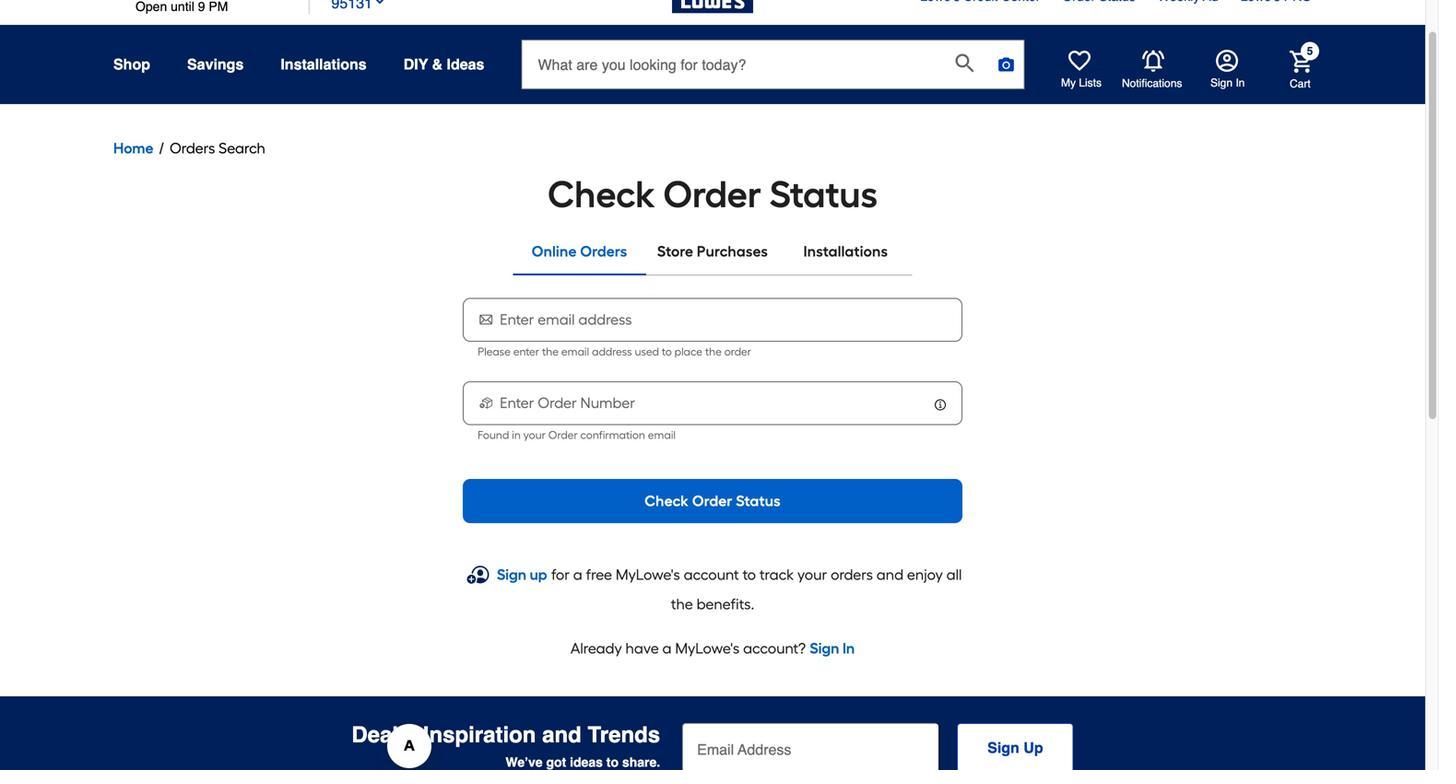 Task type: locate. For each thing, give the bounding box(es) containing it.
online orders button
[[513, 230, 646, 274]]

1 vertical spatial to
[[743, 566, 756, 584]]

lowe's home improvement logo image
[[672, 0, 753, 35]]

2 vertical spatial order
[[692, 493, 733, 510]]

in
[[512, 429, 521, 442]]

check
[[548, 172, 655, 217], [645, 493, 689, 510]]

purchases
[[697, 243, 768, 260]]

to right used
[[662, 345, 672, 359]]

sign left the up
[[987, 740, 1019, 757]]

check order status up account
[[645, 493, 781, 510]]

camera image
[[997, 55, 1015, 74]]

shop button
[[113, 48, 150, 81]]

and up 'got'
[[542, 723, 581, 748]]

already have a mylowe's account? sign in
[[570, 640, 855, 658]]

0 vertical spatial and
[[876, 566, 903, 584]]

1 horizontal spatial in
[[1236, 77, 1245, 89]]

mylowe's
[[616, 566, 680, 584], [675, 640, 740, 658]]

mylowe's down the benefits.
[[675, 640, 740, 658]]

2 horizontal spatial to
[[743, 566, 756, 584]]

sign inside button
[[987, 740, 1019, 757]]

sign up form
[[682, 723, 1074, 771]]

cart
[[1290, 77, 1311, 90]]

lists
[[1079, 77, 1102, 89]]

1 horizontal spatial installations button
[[779, 230, 912, 274]]

1 vertical spatial orders
[[580, 243, 627, 260]]

place
[[674, 345, 702, 359]]

0 vertical spatial order
[[663, 172, 761, 217]]

to inside sign up for a free mylowe's account to track your orders and enjoy all the benefits.
[[743, 566, 756, 584]]

and inside deals, inspiration and trends we've got ideas to share.
[[542, 723, 581, 748]]

my lists
[[1061, 77, 1102, 89]]

and
[[876, 566, 903, 584], [542, 723, 581, 748]]

sign up button
[[957, 723, 1074, 771]]

0 horizontal spatial to
[[606, 755, 619, 770]]

order up store purchases
[[663, 172, 761, 217]]

orders inside orders search button
[[170, 140, 215, 157]]

to left track
[[743, 566, 756, 584]]

2 vertical spatial to
[[606, 755, 619, 770]]

sign for sign up for a free mylowe's account to track your orders and enjoy all the benefits.
[[497, 566, 526, 584]]

check up online orders button
[[548, 172, 655, 217]]

in down the lowe's home improvement account icon
[[1236, 77, 1245, 89]]

1 vertical spatial a
[[662, 640, 672, 658]]

installations button for store purchases
[[779, 230, 912, 274]]

installations button
[[281, 48, 367, 81], [779, 230, 912, 274]]

savings
[[187, 56, 244, 73]]

0 vertical spatial a
[[573, 566, 582, 584]]

a
[[573, 566, 582, 584], [662, 640, 672, 658]]

check inside button
[[645, 493, 689, 510]]

sign inside button
[[1210, 77, 1233, 89]]

0 vertical spatial in
[[1236, 77, 1245, 89]]

confirmation
[[580, 429, 645, 442]]

lowe's home improvement notification center image
[[1142, 50, 1164, 72]]

1 vertical spatial check order status
[[645, 493, 781, 510]]

mylowe's right free
[[616, 566, 680, 584]]

status
[[769, 172, 878, 217], [736, 493, 781, 510]]

enjoy
[[907, 566, 943, 584]]

diy
[[403, 56, 428, 73]]

search
[[219, 140, 265, 157]]

lowe's home improvement lists image
[[1068, 50, 1091, 72]]

chevron down image
[[372, 0, 387, 8]]

0 horizontal spatial installations button
[[281, 48, 367, 81]]

have
[[626, 640, 659, 658]]

got
[[546, 755, 566, 770]]

to inside deals, inspiration and trends we've got ideas to share.
[[606, 755, 619, 770]]

email right confirmation
[[648, 429, 676, 442]]

1 vertical spatial status
[[736, 493, 781, 510]]

store purchases
[[657, 243, 768, 260]]

to right ideas on the left bottom of page
[[606, 755, 619, 770]]

1 horizontal spatial email
[[648, 429, 676, 442]]

track
[[759, 566, 794, 584]]

sign for sign up
[[987, 740, 1019, 757]]

order
[[663, 172, 761, 217], [548, 429, 578, 442], [692, 493, 733, 510]]

mylowe's inside sign up for a free mylowe's account to track your orders and enjoy all the benefits.
[[616, 566, 680, 584]]

1 horizontal spatial a
[[662, 640, 672, 658]]

enter
[[513, 345, 539, 359]]

0 vertical spatial installations
[[281, 56, 367, 73]]

0 vertical spatial your
[[523, 429, 546, 442]]

and left enjoy
[[876, 566, 903, 584]]

check order status up store purchases button
[[548, 172, 878, 217]]

sign up
[[987, 740, 1043, 757]]

1 horizontal spatial and
[[876, 566, 903, 584]]

please
[[478, 345, 511, 359]]

the left the order
[[705, 345, 722, 359]]

1 vertical spatial check
[[645, 493, 689, 510]]

0 horizontal spatial your
[[523, 429, 546, 442]]

your right in
[[523, 429, 546, 442]]

0 vertical spatial check
[[548, 172, 655, 217]]

check down confirmation
[[645, 493, 689, 510]]

in
[[1236, 77, 1245, 89], [843, 640, 855, 658]]

1 horizontal spatial installations
[[804, 243, 888, 260]]

1 vertical spatial installations button
[[779, 230, 912, 274]]

my lists link
[[1061, 50, 1102, 90]]

1 horizontal spatial orders
[[580, 243, 627, 260]]

sign down the lowe's home improvement account icon
[[1210, 77, 1233, 89]]

to
[[662, 345, 672, 359], [743, 566, 756, 584], [606, 755, 619, 770]]

shop
[[113, 56, 150, 73]]

deals,
[[352, 723, 417, 748]]

a right for in the left bottom of the page
[[573, 566, 582, 584]]

sign in button
[[1210, 50, 1245, 90]]

0 vertical spatial orders
[[170, 140, 215, 157]]

1 vertical spatial and
[[542, 723, 581, 748]]

0 horizontal spatial in
[[843, 640, 855, 658]]

sign left up
[[497, 566, 526, 584]]

installations inside button
[[804, 243, 888, 260]]

1 vertical spatial in
[[843, 640, 855, 658]]

order up account
[[692, 493, 733, 510]]

the inside sign up for a free mylowe's account to track your orders and enjoy all the benefits.
[[671, 596, 693, 613]]

a inside sign up for a free mylowe's account to track your orders and enjoy all the benefits.
[[573, 566, 582, 584]]

1 horizontal spatial to
[[662, 345, 672, 359]]

please enter the email address used to place the order
[[478, 345, 751, 359]]

store purchases button
[[646, 230, 779, 274]]

1 vertical spatial order
[[548, 429, 578, 442]]

0 vertical spatial installations button
[[281, 48, 367, 81]]

the down account
[[671, 596, 693, 613]]

orders search button
[[170, 137, 265, 159]]

0 horizontal spatial installations
[[281, 56, 367, 73]]

online orders
[[532, 243, 627, 260]]

1 vertical spatial installations
[[804, 243, 888, 260]]

sign right account?
[[810, 640, 839, 658]]

home
[[113, 140, 153, 157]]

a right have
[[662, 640, 672, 658]]

1 horizontal spatial your
[[797, 566, 827, 584]]

deals, inspiration and trends we've got ideas to share.
[[352, 723, 660, 770]]

share.
[[622, 755, 660, 770]]

check order status
[[548, 172, 878, 217], [645, 493, 781, 510]]

your
[[523, 429, 546, 442], [797, 566, 827, 584]]

0 horizontal spatial orders
[[170, 140, 215, 157]]

orders left search
[[170, 140, 215, 157]]

your right track
[[797, 566, 827, 584]]

used
[[635, 345, 659, 359]]

0 horizontal spatial and
[[542, 723, 581, 748]]

already
[[570, 640, 622, 658]]

0 horizontal spatial a
[[573, 566, 582, 584]]

home link
[[113, 137, 153, 159]]

0 vertical spatial check order status
[[548, 172, 878, 217]]

the
[[542, 345, 559, 359], [705, 345, 722, 359], [671, 596, 693, 613]]

savings button
[[187, 48, 244, 81]]

None search field
[[521, 40, 1025, 106]]

info outlined image
[[933, 398, 948, 413]]

email
[[561, 345, 589, 359], [648, 429, 676, 442]]

&
[[432, 56, 443, 73]]

lowe's home improvement account image
[[1216, 50, 1238, 72]]

orders right online
[[580, 243, 627, 260]]

account?
[[743, 640, 806, 658]]

sign
[[1210, 77, 1233, 89], [497, 566, 526, 584], [810, 640, 839, 658], [987, 740, 1019, 757]]

orders
[[831, 566, 873, 584]]

installations
[[281, 56, 367, 73], [804, 243, 888, 260]]

sign inside sign up for a free mylowe's account to track your orders and enjoy all the benefits.
[[497, 566, 526, 584]]

email left address
[[561, 345, 589, 359]]

order right in
[[548, 429, 578, 442]]

sign up link
[[497, 564, 547, 586]]

1 horizontal spatial the
[[671, 596, 693, 613]]

Search Query text field
[[522, 41, 941, 88]]

1 vertical spatial your
[[797, 566, 827, 584]]

in down orders
[[843, 640, 855, 658]]

0 vertical spatial email
[[561, 345, 589, 359]]

orders
[[170, 140, 215, 157], [580, 243, 627, 260]]

0 vertical spatial mylowe's
[[616, 566, 680, 584]]

the right enter
[[542, 345, 559, 359]]



Task type: vqa. For each thing, say whether or not it's contained in the screenshot.
'Lowe's Home Improvement lists' icon
yes



Task type: describe. For each thing, give the bounding box(es) containing it.
for
[[551, 566, 570, 584]]

host outlined image
[[478, 394, 495, 413]]

check order status inside check order status button
[[645, 493, 781, 510]]

to for trends
[[606, 755, 619, 770]]

Email Address email field
[[682, 723, 939, 771]]

and inside sign up for a free mylowe's account to track your orders and enjoy all the benefits.
[[876, 566, 903, 584]]

check order status button
[[463, 479, 962, 524]]

sign up for a free mylowe's account to track your orders and enjoy all the benefits.
[[497, 566, 962, 613]]

to for a
[[743, 566, 756, 584]]

1 vertical spatial mylowe's
[[675, 640, 740, 658]]

email outlined image
[[478, 311, 495, 329]]

diy & ideas button
[[403, 48, 484, 81]]

orders inside online orders button
[[580, 243, 627, 260]]

1 vertical spatial email
[[648, 429, 676, 442]]

order
[[724, 345, 751, 359]]

all
[[946, 566, 962, 584]]

account
[[684, 566, 739, 584]]

up
[[1024, 740, 1043, 757]]

we've
[[506, 755, 543, 770]]

0 horizontal spatial the
[[542, 345, 559, 359]]

sign for sign in
[[1210, 77, 1233, 89]]

address
[[592, 345, 632, 359]]

sign in
[[1210, 77, 1245, 89]]

my
[[1061, 77, 1076, 89]]

2 horizontal spatial the
[[705, 345, 722, 359]]

found in your order confirmation email
[[478, 429, 676, 442]]

search image
[[955, 54, 974, 72]]

trends
[[588, 723, 660, 748]]

store
[[657, 243, 693, 260]]

benefits.
[[697, 596, 754, 613]]

orders search
[[170, 140, 265, 157]]

order inside button
[[692, 493, 733, 510]]

inspiration
[[423, 723, 536, 748]]

online
[[532, 243, 577, 260]]

ideas
[[570, 755, 603, 770]]

0 vertical spatial to
[[662, 345, 672, 359]]

notifications
[[1122, 77, 1182, 90]]

0 vertical spatial status
[[769, 172, 878, 217]]

installations for store purchases
[[804, 243, 888, 260]]

sign in link
[[810, 638, 855, 660]]

up
[[530, 566, 547, 584]]

0 horizontal spatial email
[[561, 345, 589, 359]]

ideas
[[447, 56, 484, 73]]

diy & ideas
[[403, 56, 484, 73]]

installations button for savings
[[281, 48, 367, 81]]

found
[[478, 429, 509, 442]]

lowe's home improvement cart image
[[1290, 50, 1312, 73]]

installations for savings
[[281, 56, 367, 73]]

status inside button
[[736, 493, 781, 510]]

your inside sign up for a free mylowe's account to track your orders and enjoy all the benefits.
[[797, 566, 827, 584]]

free
[[586, 566, 612, 584]]

5
[[1307, 45, 1313, 58]]

in inside button
[[1236, 77, 1245, 89]]



